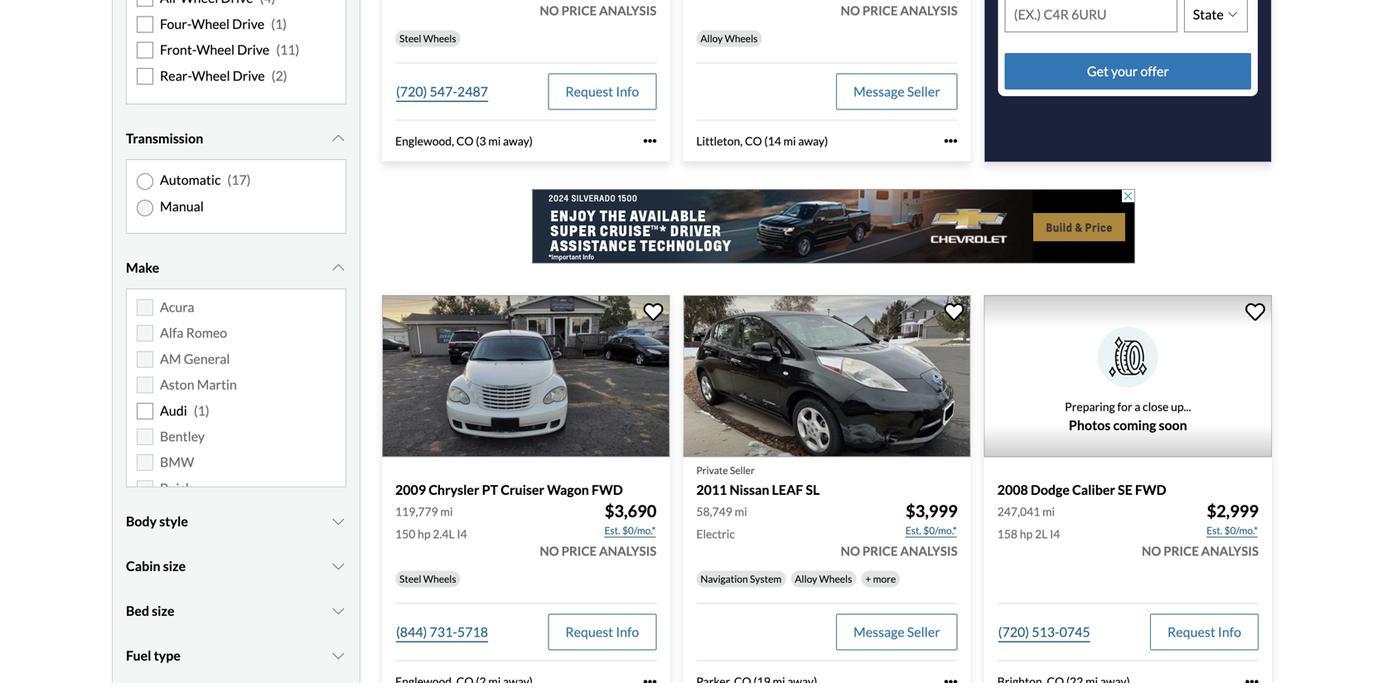 Task type: locate. For each thing, give the bounding box(es) containing it.
1 message seller from the top
[[854, 83, 941, 99]]

analysis inside the "$3,690 est. $0/mo.* no price analysis"
[[599, 543, 657, 558]]

0 vertical spatial message seller
[[854, 83, 941, 99]]

0 vertical spatial alloy wheels
[[701, 32, 758, 44]]

wheel
[[192, 16, 230, 32], [197, 42, 235, 58], [192, 67, 230, 84]]

wheels
[[423, 32, 456, 44], [725, 32, 758, 44], [423, 573, 456, 585], [820, 573, 852, 585]]

est. $0/mo.* button down '$3,999'
[[905, 522, 958, 539]]

co left (3
[[457, 134, 474, 148]]

$0/mo.* for $2,999
[[1225, 524, 1258, 536]]

chevron down image inside body style dropdown button
[[330, 515, 347, 528]]

nissan
[[730, 482, 770, 498]]

$3,690
[[605, 501, 657, 521]]

no inside $2,999 est. $0/mo.* no price analysis
[[1142, 543, 1162, 558]]

mi right (3
[[489, 134, 501, 148]]

get your offer button
[[1005, 53, 1252, 90]]

1 $0/mo.* from the left
[[623, 524, 656, 536]]

ellipsis h image for message seller
[[945, 134, 958, 148]]

0 horizontal spatial (1)
[[194, 402, 209, 418]]

2 away) from the left
[[799, 134, 828, 148]]

(720) for (720) 547-2487
[[396, 83, 427, 99]]

1 co from the left
[[457, 134, 474, 148]]

0 horizontal spatial est.
[[605, 524, 621, 536]]

0 horizontal spatial (720)
[[396, 83, 427, 99]]

(EX.) C4R 6URU field
[[1006, 0, 1177, 32]]

(720)
[[396, 83, 427, 99], [999, 624, 1030, 640]]

message seller button
[[836, 73, 958, 110], [836, 614, 958, 650]]

$0/mo.* down "$3,690" at the left of the page
[[623, 524, 656, 536]]

est. down "$3,690" at the left of the page
[[605, 524, 621, 536]]

2 vertical spatial seller
[[908, 624, 941, 640]]

price for $2,999
[[1164, 543, 1199, 558]]

0 horizontal spatial fwd
[[592, 482, 623, 498]]

0 vertical spatial chevron down image
[[330, 261, 347, 274]]

size inside "bed size" dropdown button
[[152, 603, 175, 619]]

1 chevron down image from the top
[[330, 261, 347, 274]]

2 ellipsis h image from the left
[[1246, 675, 1259, 683]]

littleton, co (14 mi away)
[[697, 134, 828, 148]]

analysis inside $2,999 est. $0/mo.* no price analysis
[[1202, 543, 1259, 558]]

ellipsis h image for (720) 547-2487
[[644, 134, 657, 148]]

away) right (14
[[799, 134, 828, 148]]

1 horizontal spatial alloy wheels
[[795, 573, 852, 585]]

bed
[[126, 603, 149, 619]]

3 est. from the left
[[1207, 524, 1223, 536]]

(720) inside (720) 513-0745 button
[[999, 624, 1030, 640]]

mi inside 247,041 mi 158 hp 2l i4
[[1043, 504, 1055, 519]]

price inside $2,999 est. $0/mo.* no price analysis
[[1164, 543, 1199, 558]]

alloy wheels
[[701, 32, 758, 44], [795, 573, 852, 585]]

1 vertical spatial steel
[[400, 573, 422, 585]]

1 horizontal spatial est. $0/mo.* button
[[905, 522, 958, 539]]

1 vertical spatial message seller button
[[836, 614, 958, 650]]

2 chevron down image from the top
[[330, 560, 347, 573]]

no price analysis for (720) 547-2487
[[540, 3, 657, 18]]

message seller for 2nd message seller 'button' from the top
[[854, 624, 941, 640]]

advertisement region
[[532, 189, 1136, 264]]

rear-
[[160, 67, 192, 84]]

$0/mo.*
[[623, 524, 656, 536], [924, 524, 957, 536], [1225, 524, 1258, 536]]

analysis for $2,999
[[1202, 543, 1259, 558]]

electric
[[697, 527, 735, 541]]

transmission
[[126, 130, 203, 146]]

i4 inside 247,041 mi 158 hp 2l i4
[[1050, 527, 1061, 541]]

2487
[[458, 83, 488, 99]]

2 horizontal spatial est.
[[1207, 524, 1223, 536]]

fuel
[[126, 647, 151, 664]]

2 no price analysis from the left
[[841, 3, 958, 18]]

2 $0/mo.* from the left
[[924, 524, 957, 536]]

chevron down image inside 'fuel type' dropdown button
[[330, 649, 347, 662]]

1 horizontal spatial hp
[[1020, 527, 1033, 541]]

0 vertical spatial steel
[[400, 32, 422, 44]]

1 vertical spatial alloy
[[795, 573, 818, 585]]

est. inside $2,999 est. $0/mo.* no price analysis
[[1207, 524, 1223, 536]]

1 message seller button from the top
[[836, 73, 958, 110]]

2l
[[1035, 527, 1048, 541]]

0 vertical spatial (720)
[[396, 83, 427, 99]]

0 horizontal spatial est. $0/mo.* button
[[604, 522, 657, 539]]

2 chevron down image from the top
[[330, 515, 347, 528]]

front-
[[160, 42, 197, 58]]

ellipsis h image for $2,999
[[1246, 675, 1259, 683]]

size right cabin
[[163, 558, 186, 574]]

1 horizontal spatial co
[[745, 134, 762, 148]]

away)
[[503, 134, 533, 148], [799, 134, 828, 148]]

$0/mo.* inside $2,999 est. $0/mo.* no price analysis
[[1225, 524, 1258, 536]]

co left (14
[[745, 134, 762, 148]]

cabin size button
[[126, 545, 347, 587]]

price
[[562, 3, 597, 18], [863, 3, 898, 18], [562, 543, 597, 558], [863, 543, 898, 558], [1164, 543, 1199, 558]]

info for $2,999
[[1219, 624, 1242, 640]]

drive left (11)
[[237, 42, 270, 58]]

hp inside 247,041 mi 158 hp 2l i4
[[1020, 527, 1033, 541]]

0 vertical spatial steel wheels
[[400, 32, 456, 44]]

$0/mo.* inside the "$3,690 est. $0/mo.* no price analysis"
[[623, 524, 656, 536]]

2 steel wheels from the top
[[400, 573, 456, 585]]

message seller
[[854, 83, 941, 99], [854, 624, 941, 640]]

ellipsis h image
[[644, 134, 657, 148], [945, 134, 958, 148], [945, 675, 958, 683]]

ellipsis h image
[[644, 675, 657, 683], [1246, 675, 1259, 683]]

(720) inside (720) 547-2487 "button"
[[396, 83, 427, 99]]

drive up front-wheel drive (11)
[[232, 16, 265, 32]]

731-
[[430, 624, 458, 640]]

bed size button
[[126, 590, 347, 632]]

1 vertical spatial wheel
[[197, 42, 235, 58]]

info
[[616, 83, 639, 99], [616, 624, 639, 640], [1219, 624, 1242, 640]]

2 message seller from the top
[[854, 624, 941, 640]]

1 horizontal spatial away)
[[799, 134, 828, 148]]

est. $0/mo.* button
[[604, 522, 657, 539], [905, 522, 958, 539], [1206, 522, 1259, 539]]

2 est. $0/mo.* button from the left
[[905, 522, 958, 539]]

0 horizontal spatial alloy
[[701, 32, 723, 44]]

2 co from the left
[[745, 134, 762, 148]]

bed size
[[126, 603, 175, 619]]

i4 inside 119,779 mi 150 hp 2.4l i4
[[457, 527, 467, 541]]

3 chevron down image from the top
[[330, 604, 347, 618]]

no price analysis
[[540, 3, 657, 18], [841, 3, 958, 18]]

request for $3,690
[[566, 624, 614, 640]]

more
[[873, 573, 896, 585]]

four-wheel drive (1)
[[160, 16, 287, 32]]

alloy
[[701, 32, 723, 44], [795, 573, 818, 585]]

hp for $2,999
[[1020, 527, 1033, 541]]

hp right 150
[[418, 527, 431, 541]]

i4 for $2,999
[[1050, 527, 1061, 541]]

1 ellipsis h image from the left
[[644, 675, 657, 683]]

wheel up front-wheel drive (11)
[[192, 16, 230, 32]]

1 message from the top
[[854, 83, 905, 99]]

analysis for $3,999
[[901, 543, 958, 558]]

hp left 2l
[[1020, 527, 1033, 541]]

wheel down front-wheel drive (11)
[[192, 67, 230, 84]]

est. for $2,999
[[1207, 524, 1223, 536]]

(720) left 513-
[[999, 624, 1030, 640]]

buick
[[160, 480, 192, 496]]

chevron down image
[[330, 261, 347, 274], [330, 515, 347, 528]]

aston
[[160, 376, 194, 393]]

547-
[[430, 83, 458, 99]]

alfa
[[160, 325, 184, 341]]

2 message seller button from the top
[[836, 614, 958, 650]]

1 horizontal spatial (720)
[[999, 624, 1030, 640]]

wheel down four-wheel drive (1)
[[197, 42, 235, 58]]

0 vertical spatial alloy
[[701, 32, 723, 44]]

(1)
[[271, 16, 287, 32], [194, 402, 209, 418]]

0 horizontal spatial no price analysis
[[540, 3, 657, 18]]

0 vertical spatial size
[[163, 558, 186, 574]]

cruiser
[[501, 482, 545, 498]]

0745
[[1060, 624, 1091, 640]]

no
[[540, 3, 559, 18], [841, 3, 861, 18], [540, 543, 559, 558], [841, 543, 861, 558], [1142, 543, 1162, 558]]

2 vertical spatial drive
[[233, 67, 265, 84]]

0 horizontal spatial i4
[[457, 527, 467, 541]]

steel down 150
[[400, 573, 422, 585]]

$3,999
[[906, 501, 958, 521]]

1 away) from the left
[[503, 134, 533, 148]]

est. inside $3,999 est. $0/mo.* no price analysis
[[906, 524, 922, 536]]

drive left (2)
[[233, 67, 265, 84]]

size right bed
[[152, 603, 175, 619]]

price inside $3,999 est. $0/mo.* no price analysis
[[863, 543, 898, 558]]

no inside $3,999 est. $0/mo.* no price analysis
[[841, 543, 861, 558]]

$0/mo.* for $3,999
[[924, 524, 957, 536]]

est. $0/mo.* button for $3,999
[[905, 522, 958, 539]]

request for $2,999
[[1168, 624, 1216, 640]]

fwd right se
[[1136, 482, 1167, 498]]

est. for $3,690
[[605, 524, 621, 536]]

request info for $2,999
[[1168, 624, 1242, 640]]

est. down '$3,999'
[[906, 524, 922, 536]]

no inside the "$3,690 est. $0/mo.* no price analysis"
[[540, 543, 559, 558]]

size inside cabin size dropdown button
[[163, 558, 186, 574]]

1 horizontal spatial est.
[[906, 524, 922, 536]]

1 horizontal spatial no price analysis
[[841, 3, 958, 18]]

mi for $2,999
[[1043, 504, 1055, 519]]

message for 1st message seller 'button'
[[854, 83, 905, 99]]

1 no price analysis from the left
[[540, 3, 657, 18]]

get
[[1088, 63, 1109, 79]]

1 i4 from the left
[[457, 527, 467, 541]]

2 horizontal spatial est. $0/mo.* button
[[1206, 522, 1259, 539]]

3 est. $0/mo.* button from the left
[[1206, 522, 1259, 539]]

1 vertical spatial seller
[[730, 464, 755, 476]]

4 chevron down image from the top
[[330, 649, 347, 662]]

1 vertical spatial message seller
[[854, 624, 941, 640]]

58,749 mi electric
[[697, 504, 747, 541]]

1 est. from the left
[[605, 524, 621, 536]]

audi (1)
[[160, 402, 209, 418]]

1 vertical spatial size
[[152, 603, 175, 619]]

dodge
[[1031, 482, 1070, 498]]

analysis inside $3,999 est. $0/mo.* no price analysis
[[901, 543, 958, 558]]

119,779
[[395, 504, 438, 519]]

1 vertical spatial drive
[[237, 42, 270, 58]]

2 horizontal spatial $0/mo.*
[[1225, 524, 1258, 536]]

am
[[160, 351, 181, 367]]

0 horizontal spatial ellipsis h image
[[644, 675, 657, 683]]

price inside the "$3,690 est. $0/mo.* no price analysis"
[[562, 543, 597, 558]]

mi
[[489, 134, 501, 148], [784, 134, 796, 148], [441, 504, 453, 519], [735, 504, 747, 519], [1043, 504, 1055, 519]]

1 vertical spatial (720)
[[999, 624, 1030, 640]]

(17)
[[228, 172, 251, 188]]

1 hp from the left
[[418, 527, 431, 541]]

3 $0/mo.* from the left
[[1225, 524, 1258, 536]]

est. inside the "$3,690 est. $0/mo.* no price analysis"
[[605, 524, 621, 536]]

0 horizontal spatial co
[[457, 134, 474, 148]]

request info
[[566, 83, 639, 99], [566, 624, 639, 640], [1168, 624, 1242, 640]]

2 message from the top
[[854, 624, 905, 640]]

hp for $3,690
[[418, 527, 431, 541]]

2 vertical spatial wheel
[[192, 67, 230, 84]]

1 horizontal spatial i4
[[1050, 527, 1061, 541]]

transmission button
[[126, 118, 347, 159]]

est. $0/mo.* button down $2,999
[[1206, 522, 1259, 539]]

i4
[[457, 527, 467, 541], [1050, 527, 1061, 541]]

make
[[126, 259, 159, 276]]

offer
[[1141, 63, 1170, 79]]

mi down nissan
[[735, 504, 747, 519]]

navigation
[[701, 573, 748, 585]]

1 horizontal spatial $0/mo.*
[[924, 524, 957, 536]]

(2)
[[272, 67, 287, 84]]

mi inside 58,749 mi electric
[[735, 504, 747, 519]]

general
[[184, 351, 230, 367]]

white 2009 chrysler pt cruiser wagon fwd wagon front-wheel drive automatic image
[[382, 295, 670, 457]]

chevron down image inside make dropdown button
[[330, 261, 347, 274]]

drive
[[232, 16, 265, 32], [237, 42, 270, 58], [233, 67, 265, 84]]

2 fwd from the left
[[1136, 482, 1167, 498]]

chevron down image inside "bed size" dropdown button
[[330, 604, 347, 618]]

hp inside 119,779 mi 150 hp 2.4l i4
[[418, 527, 431, 541]]

0 horizontal spatial $0/mo.*
[[623, 524, 656, 536]]

1 vertical spatial steel wheels
[[400, 573, 456, 585]]

steel up (720) 547-2487
[[400, 32, 422, 44]]

request info button for $2,999
[[1151, 614, 1259, 650]]

1 vertical spatial alloy wheels
[[795, 573, 852, 585]]

0 vertical spatial message seller button
[[836, 73, 958, 110]]

1 horizontal spatial ellipsis h image
[[1246, 675, 1259, 683]]

steel wheels up (720) 547-2487
[[400, 32, 456, 44]]

1 steel wheels from the top
[[400, 32, 456, 44]]

chevron down image for cabin size
[[330, 560, 347, 573]]

mi down dodge
[[1043, 504, 1055, 519]]

1 vertical spatial message
[[854, 624, 905, 640]]

0 horizontal spatial away)
[[503, 134, 533, 148]]

1 est. $0/mo.* button from the left
[[604, 522, 657, 539]]

manual
[[160, 198, 204, 214]]

(1) down aston martin
[[194, 402, 209, 418]]

2 est. from the left
[[906, 524, 922, 536]]

0 horizontal spatial hp
[[418, 527, 431, 541]]

0 vertical spatial message
[[854, 83, 905, 99]]

0 vertical spatial wheel
[[192, 16, 230, 32]]

1 vertical spatial chevron down image
[[330, 515, 347, 528]]

1 chevron down image from the top
[[330, 132, 347, 145]]

wheel for front-
[[197, 42, 235, 58]]

co
[[457, 134, 474, 148], [745, 134, 762, 148]]

fwd
[[592, 482, 623, 498], [1136, 482, 1167, 498]]

(720) left 547-
[[396, 83, 427, 99]]

away) right (3
[[503, 134, 533, 148]]

mi inside 119,779 mi 150 hp 2.4l i4
[[441, 504, 453, 519]]

size for bed size
[[152, 603, 175, 619]]

0 vertical spatial seller
[[908, 83, 941, 99]]

request
[[566, 83, 614, 99], [566, 624, 614, 640], [1168, 624, 1216, 640]]

$0/mo.* down '$3,999'
[[924, 524, 957, 536]]

2 i4 from the left
[[1050, 527, 1061, 541]]

chevron down image for fuel type
[[330, 649, 347, 662]]

i4 right 2.4l
[[457, 527, 467, 541]]

0 vertical spatial drive
[[232, 16, 265, 32]]

i4 right 2l
[[1050, 527, 1061, 541]]

1 horizontal spatial fwd
[[1136, 482, 1167, 498]]

chevron down image inside cabin size dropdown button
[[330, 560, 347, 573]]

message for 2nd message seller 'button' from the top
[[854, 624, 905, 640]]

0 vertical spatial (1)
[[271, 16, 287, 32]]

drive for four-wheel drive
[[232, 16, 265, 32]]

steel wheels down 2.4l
[[400, 573, 456, 585]]

2 hp from the left
[[1020, 527, 1033, 541]]

request info button for $3,690
[[548, 614, 657, 650]]

est. down $2,999
[[1207, 524, 1223, 536]]

message
[[854, 83, 905, 99], [854, 624, 905, 640]]

$3,690 est. $0/mo.* no price analysis
[[540, 501, 657, 558]]

caliber
[[1073, 482, 1116, 498]]

$0/mo.* inside $3,999 est. $0/mo.* no price analysis
[[924, 524, 957, 536]]

chevron down image
[[330, 132, 347, 145], [330, 560, 347, 573], [330, 604, 347, 618], [330, 649, 347, 662]]

$0/mo.* down $2,999
[[1225, 524, 1258, 536]]

(11)
[[276, 42, 300, 58]]

(720) 513-0745 button
[[998, 614, 1092, 650]]

(1) up (11)
[[271, 16, 287, 32]]

0 horizontal spatial alloy wheels
[[701, 32, 758, 44]]

est. $0/mo.* button down "$3,690" at the left of the page
[[604, 522, 657, 539]]

fwd up "$3,690" at the left of the page
[[592, 482, 623, 498]]

chevron down image inside transmission dropdown button
[[330, 132, 347, 145]]

mi up 2.4l
[[441, 504, 453, 519]]



Task type: describe. For each thing, give the bounding box(es) containing it.
+
[[866, 573, 872, 585]]

$2,999 est. $0/mo.* no price analysis
[[1142, 501, 1259, 558]]

ellipsis h image for $3,690
[[644, 675, 657, 683]]

est. $0/mo.* button for $2,999
[[1206, 522, 1259, 539]]

no for $3,999
[[841, 543, 861, 558]]

+ more
[[866, 573, 896, 585]]

se
[[1118, 482, 1133, 498]]

est. for $3,999
[[906, 524, 922, 536]]

request info for $3,690
[[566, 624, 639, 640]]

mi for $3,690
[[441, 504, 453, 519]]

cabin
[[126, 558, 161, 574]]

seller inside private seller 2011 nissan leaf sl
[[730, 464, 755, 476]]

englewood, co (3 mi away)
[[395, 134, 533, 148]]

chevron down image for bed size
[[330, 604, 347, 618]]

1 horizontal spatial alloy
[[795, 573, 818, 585]]

bentley
[[160, 428, 205, 444]]

co for (720) 547-2487
[[457, 134, 474, 148]]

vehicle photo unavailable image
[[985, 295, 1273, 457]]

message seller for 1st message seller 'button'
[[854, 83, 941, 99]]

get your offer
[[1088, 63, 1170, 79]]

acura
[[160, 299, 194, 315]]

no for $3,690
[[540, 543, 559, 558]]

247,041
[[998, 504, 1041, 519]]

info for $3,690
[[616, 624, 639, 640]]

mi for $3,999
[[735, 504, 747, 519]]

chevron down image for body style
[[330, 515, 347, 528]]

automatic (17)
[[160, 172, 251, 188]]

navigation system
[[701, 573, 782, 585]]

automatic
[[160, 172, 221, 188]]

romeo
[[186, 325, 227, 341]]

martin
[[197, 376, 237, 393]]

pt
[[482, 482, 498, 498]]

black 2011 nissan leaf sl hatchback front-wheel drive 1-speed dual clutch image
[[683, 295, 971, 457]]

style
[[159, 513, 188, 529]]

fuel type button
[[126, 635, 347, 676]]

$3,999 est. $0/mo.* no price analysis
[[841, 501, 958, 558]]

your
[[1112, 63, 1138, 79]]

wheel for four-
[[192, 16, 230, 32]]

158
[[998, 527, 1018, 541]]

i4 for $3,690
[[457, 527, 467, 541]]

private
[[697, 464, 728, 476]]

chevron down image for transmission
[[330, 132, 347, 145]]

away) for message seller
[[799, 134, 828, 148]]

private seller 2011 nissan leaf sl
[[697, 464, 820, 498]]

am general
[[160, 351, 230, 367]]

body style
[[126, 513, 188, 529]]

make button
[[126, 247, 347, 288]]

sl
[[806, 482, 820, 498]]

(844) 731-5718 button
[[395, 614, 489, 650]]

audi
[[160, 402, 187, 418]]

513-
[[1032, 624, 1060, 640]]

system
[[750, 573, 782, 585]]

2011
[[697, 482, 727, 498]]

drive for front-wheel drive
[[237, 42, 270, 58]]

co for message seller
[[745, 134, 762, 148]]

(720) 547-2487
[[396, 83, 488, 99]]

price for $3,999
[[863, 543, 898, 558]]

type
[[154, 647, 181, 664]]

body
[[126, 513, 157, 529]]

(720) 547-2487 button
[[395, 73, 489, 110]]

analysis for $3,690
[[599, 543, 657, 558]]

119,779 mi 150 hp 2.4l i4
[[395, 504, 467, 541]]

1 steel from the top
[[400, 32, 422, 44]]

(844)
[[396, 624, 427, 640]]

5718
[[458, 624, 488, 640]]

body style button
[[126, 501, 347, 542]]

littleton,
[[697, 134, 743, 148]]

englewood,
[[395, 134, 454, 148]]

mi right (14
[[784, 134, 796, 148]]

alfa romeo
[[160, 325, 227, 341]]

fuel type
[[126, 647, 181, 664]]

$2,999
[[1207, 501, 1259, 521]]

away) for (720) 547-2487
[[503, 134, 533, 148]]

(844) 731-5718
[[396, 624, 488, 640]]

(720) for (720) 513-0745
[[999, 624, 1030, 640]]

size for cabin size
[[163, 558, 186, 574]]

no for $2,999
[[1142, 543, 1162, 558]]

247,041 mi 158 hp 2l i4
[[998, 504, 1061, 541]]

no price analysis for message seller
[[841, 3, 958, 18]]

2008
[[998, 482, 1029, 498]]

wagon
[[547, 482, 589, 498]]

bmw
[[160, 454, 194, 470]]

(14
[[765, 134, 782, 148]]

price for $3,690
[[562, 543, 597, 558]]

(3
[[476, 134, 486, 148]]

est. $0/mo.* button for $3,690
[[604, 522, 657, 539]]

chevron down image for make
[[330, 261, 347, 274]]

cabin size
[[126, 558, 186, 574]]

2009
[[395, 482, 426, 498]]

drive for rear-wheel drive
[[233, 67, 265, 84]]

2 steel from the top
[[400, 573, 422, 585]]

2.4l
[[433, 527, 455, 541]]

$0/mo.* for $3,690
[[623, 524, 656, 536]]

wheel for rear-
[[192, 67, 230, 84]]

1 fwd from the left
[[592, 482, 623, 498]]

58,749
[[697, 504, 733, 519]]

chrysler
[[429, 482, 480, 498]]

aston martin
[[160, 376, 237, 393]]

1 horizontal spatial (1)
[[271, 16, 287, 32]]

150
[[395, 527, 416, 541]]

front-wheel drive (11)
[[160, 42, 300, 58]]

2009 chrysler pt cruiser wagon fwd
[[395, 482, 623, 498]]

four-
[[160, 16, 192, 32]]

(720) 513-0745
[[999, 624, 1091, 640]]

1 vertical spatial (1)
[[194, 402, 209, 418]]



Task type: vqa. For each thing, say whether or not it's contained in the screenshot.
the Transmission
yes



